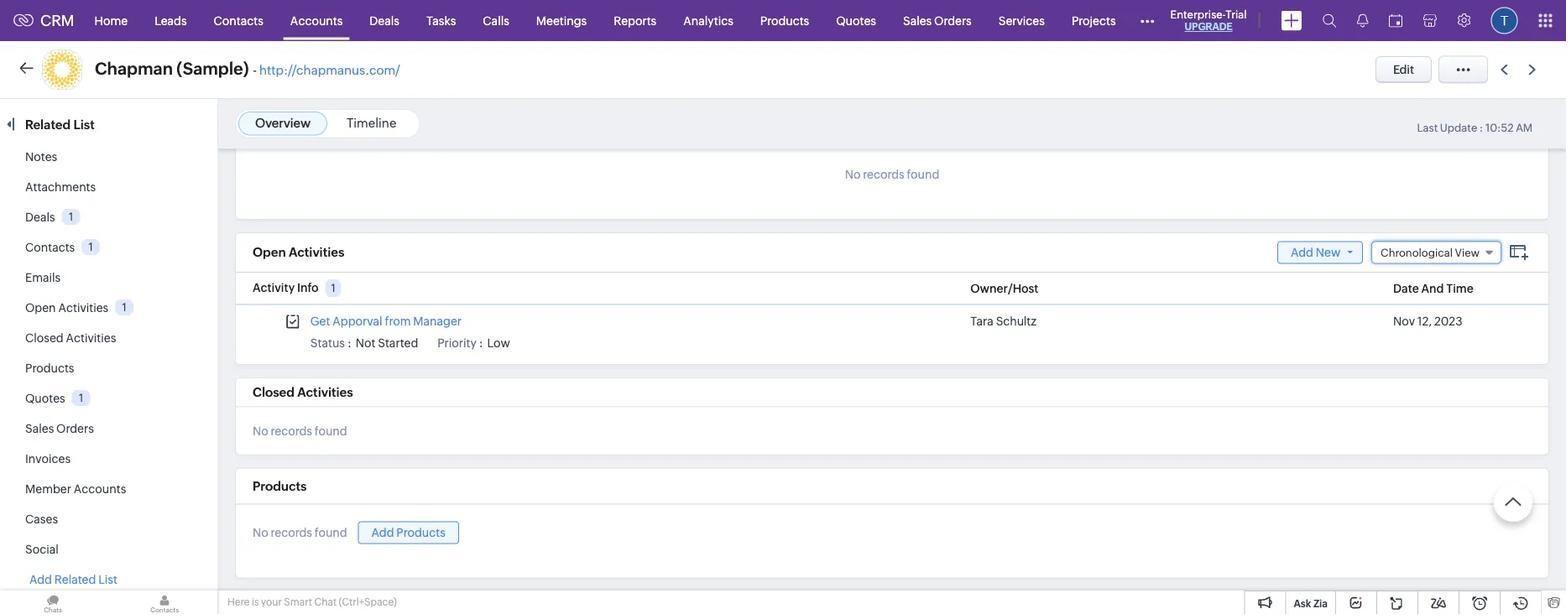 Task type: locate. For each thing, give the bounding box(es) containing it.
signals image
[[1357, 13, 1369, 28]]

related
[[25, 117, 71, 132], [54, 573, 96, 587]]

1 horizontal spatial sales orders link
[[890, 0, 985, 41]]

edit
[[1393, 63, 1414, 76]]

search element
[[1313, 0, 1347, 41]]

open down emails
[[25, 301, 56, 315]]

1 horizontal spatial list
[[98, 573, 117, 587]]

deals
[[370, 14, 399, 27], [25, 211, 55, 224]]

Other Modules field
[[1129, 7, 1166, 34]]

0 vertical spatial closed
[[25, 332, 64, 345]]

0 vertical spatial accounts
[[290, 14, 343, 27]]

0 horizontal spatial contacts
[[25, 241, 75, 254]]

contacts up emails
[[25, 241, 75, 254]]

1 vertical spatial orders
[[56, 422, 94, 436]]

open up activity
[[253, 246, 286, 260]]

info
[[297, 281, 319, 295]]

0 horizontal spatial list
[[73, 117, 95, 132]]

0 vertical spatial add
[[1291, 246, 1314, 259]]

2 horizontal spatial add
[[1291, 246, 1314, 259]]

add left new
[[1291, 246, 1314, 259]]

your
[[261, 597, 282, 608]]

cases
[[25, 513, 58, 526]]

contacts up "chapman (sample) - http://chapmanus.com/"
[[214, 14, 263, 27]]

nov
[[1393, 315, 1415, 329]]

1 right info
[[331, 282, 336, 295]]

quotes
[[836, 14, 876, 27], [25, 392, 65, 405]]

1 vertical spatial add
[[371, 526, 394, 540]]

is
[[252, 597, 259, 608]]

1 vertical spatial contacts link
[[25, 241, 75, 254]]

projects
[[1072, 14, 1116, 27]]

deals down attachments link
[[25, 211, 55, 224]]

trial
[[1226, 8, 1247, 21]]

enterprise-trial upgrade
[[1171, 8, 1247, 32]]

list up the chats image
[[98, 573, 117, 587]]

tara
[[971, 315, 994, 329]]

0 vertical spatial orders
[[934, 14, 972, 27]]

add products
[[371, 526, 446, 540]]

products link right analytics
[[747, 0, 823, 41]]

0 horizontal spatial :
[[347, 337, 351, 350]]

here is your smart chat (ctrl+space)
[[227, 597, 397, 608]]

activities up "closed activities" link
[[58, 301, 108, 315]]

: left low
[[479, 337, 483, 350]]

0 vertical spatial contacts link
[[200, 0, 277, 41]]

1 for deals
[[69, 211, 73, 223]]

analytics
[[683, 14, 733, 27]]

leads link
[[141, 0, 200, 41]]

0 horizontal spatial add
[[29, 573, 52, 587]]

1 vertical spatial closed
[[253, 386, 295, 400]]

products link down "closed activities" link
[[25, 362, 74, 375]]

1 horizontal spatial open activities
[[253, 246, 345, 260]]

1 vertical spatial open
[[25, 301, 56, 315]]

1 horizontal spatial quotes
[[836, 14, 876, 27]]

get
[[310, 315, 330, 329]]

0 horizontal spatial sales orders
[[25, 422, 94, 436]]

0 horizontal spatial open activities
[[25, 301, 108, 315]]

2 vertical spatial found
[[315, 527, 347, 540]]

orders up invoices
[[56, 422, 94, 436]]

add for add related list
[[29, 573, 52, 587]]

contacts link
[[200, 0, 277, 41], [25, 241, 75, 254]]

open activities up info
[[253, 246, 345, 260]]

deals link
[[356, 0, 413, 41], [25, 211, 55, 224]]

1 horizontal spatial deals link
[[356, 0, 413, 41]]

1 down "closed activities" link
[[79, 392, 83, 404]]

1 vertical spatial closed activities
[[253, 386, 353, 400]]

contacts link up emails
[[25, 241, 75, 254]]

1 vertical spatial quotes link
[[25, 392, 65, 405]]

0 vertical spatial sales
[[903, 14, 932, 27]]

1 down attachments link
[[69, 211, 73, 223]]

time
[[1447, 282, 1474, 295]]

contacts
[[214, 14, 263, 27], [25, 241, 75, 254]]

orders left services on the top right
[[934, 14, 972, 27]]

0 vertical spatial contacts
[[214, 14, 263, 27]]

accounts right member
[[74, 483, 126, 496]]

overview
[[255, 116, 311, 131]]

1 horizontal spatial quotes link
[[823, 0, 890, 41]]

1 vertical spatial records
[[271, 425, 312, 438]]

closed activities
[[25, 332, 116, 345], [253, 386, 353, 400]]

deals left tasks
[[370, 14, 399, 27]]

1 horizontal spatial contacts
[[214, 14, 263, 27]]

quotes link
[[823, 0, 890, 41], [25, 392, 65, 405]]

0 vertical spatial open activities
[[253, 246, 345, 260]]

crm link
[[13, 12, 74, 29]]

0 horizontal spatial closed
[[25, 332, 64, 345]]

add for add products
[[371, 526, 394, 540]]

next record image
[[1529, 64, 1540, 75]]

2023
[[1435, 315, 1463, 329]]

chronological view
[[1381, 247, 1480, 259]]

no
[[845, 168, 861, 182], [253, 425, 268, 438], [253, 527, 268, 540]]

add up the chats image
[[29, 573, 52, 587]]

related up the chats image
[[54, 573, 96, 587]]

add up (ctrl+space)
[[371, 526, 394, 540]]

related up notes link at the top left of page
[[25, 117, 71, 132]]

1 vertical spatial sales orders link
[[25, 422, 94, 436]]

manager
[[413, 315, 462, 329]]

open activities
[[253, 246, 345, 260], [25, 301, 108, 315]]

deals link left tasks
[[356, 0, 413, 41]]

activity
[[253, 281, 295, 295]]

add
[[1291, 246, 1314, 259], [371, 526, 394, 540], [29, 573, 52, 587]]

1 vertical spatial accounts
[[74, 483, 126, 496]]

: inside get apporval from manager status : not started
[[347, 337, 351, 350]]

1 right the open activities link
[[122, 301, 127, 314]]

no records found
[[845, 168, 940, 182], [253, 425, 347, 438], [253, 527, 347, 540]]

1 vertical spatial deals
[[25, 211, 55, 224]]

sales orders
[[903, 14, 972, 27], [25, 422, 94, 436]]

0 horizontal spatial products link
[[25, 362, 74, 375]]

tasks link
[[413, 0, 469, 41]]

1 horizontal spatial orders
[[934, 14, 972, 27]]

create menu image
[[1281, 10, 1302, 31]]

priority : low
[[437, 337, 510, 350]]

0 horizontal spatial open
[[25, 301, 56, 315]]

orders
[[934, 14, 972, 27], [56, 422, 94, 436]]

crm
[[40, 12, 74, 29]]

nov 12, 2023
[[1393, 315, 1463, 329]]

contacts link up "chapman (sample) - http://chapmanus.com/"
[[200, 0, 277, 41]]

1 horizontal spatial products link
[[747, 0, 823, 41]]

: left 10:52
[[1480, 122, 1484, 134]]

list up attachments link
[[73, 117, 95, 132]]

found
[[907, 168, 940, 182], [315, 425, 347, 438], [315, 527, 347, 540]]

meetings
[[536, 14, 587, 27]]

1 horizontal spatial contacts link
[[200, 0, 277, 41]]

1 horizontal spatial sales orders
[[903, 14, 972, 27]]

0 vertical spatial quotes link
[[823, 0, 890, 41]]

1 horizontal spatial add
[[371, 526, 394, 540]]

0 vertical spatial no
[[845, 168, 861, 182]]

accounts up http://chapmanus.com/
[[290, 14, 343, 27]]

closed activities down the open activities link
[[25, 332, 116, 345]]

0 horizontal spatial closed activities
[[25, 332, 116, 345]]

social
[[25, 543, 59, 557]]

accounts
[[290, 14, 343, 27], [74, 483, 126, 496]]

: left not
[[347, 337, 351, 350]]

0 vertical spatial related
[[25, 117, 71, 132]]

0 vertical spatial sales orders link
[[890, 0, 985, 41]]

1 vertical spatial deals link
[[25, 211, 55, 224]]

sales
[[903, 14, 932, 27], [25, 422, 54, 436]]

2 vertical spatial add
[[29, 573, 52, 587]]

deals link down attachments link
[[25, 211, 55, 224]]

0 vertical spatial records
[[863, 168, 905, 182]]

from
[[385, 315, 411, 329]]

(sample)
[[177, 59, 249, 78]]

closed
[[25, 332, 64, 345], [253, 386, 295, 400]]

0 horizontal spatial accounts
[[74, 483, 126, 496]]

get apporval from manager status : not started
[[310, 315, 462, 350]]

1 vertical spatial found
[[315, 425, 347, 438]]

1 vertical spatial sales orders
[[25, 422, 94, 436]]

open activities up "closed activities" link
[[25, 301, 108, 315]]

0 vertical spatial open
[[253, 246, 286, 260]]

products inside "link"
[[760, 14, 809, 27]]

0 horizontal spatial sales
[[25, 422, 54, 436]]

1 up the open activities link
[[89, 241, 93, 253]]

services link
[[985, 0, 1058, 41]]

2 vertical spatial no records found
[[253, 527, 347, 540]]

0 vertical spatial deals
[[370, 14, 399, 27]]

activities up info
[[289, 246, 345, 260]]

0 horizontal spatial contacts link
[[25, 241, 75, 254]]

smart
[[284, 597, 312, 608]]

1 vertical spatial list
[[98, 573, 117, 587]]

1 vertical spatial no
[[253, 425, 268, 438]]

here
[[227, 597, 250, 608]]

invoices
[[25, 452, 71, 466]]

closed activities link
[[25, 332, 116, 345]]

1 vertical spatial quotes
[[25, 392, 65, 405]]

0 horizontal spatial deals
[[25, 211, 55, 224]]

date and time
[[1393, 282, 1474, 295]]

activities
[[289, 246, 345, 260], [58, 301, 108, 315], [66, 332, 116, 345], [297, 386, 353, 400]]

1
[[69, 211, 73, 223], [89, 241, 93, 253], [331, 282, 336, 295], [122, 301, 127, 314], [79, 392, 83, 404]]

closed activities down status
[[253, 386, 353, 400]]

1 vertical spatial products link
[[25, 362, 74, 375]]

products
[[760, 14, 809, 27], [25, 362, 74, 375], [253, 480, 307, 495], [396, 526, 446, 540]]

0 horizontal spatial quotes link
[[25, 392, 65, 405]]

previous record image
[[1501, 64, 1508, 75]]

Chronological View field
[[1372, 242, 1502, 264]]



Task type: describe. For each thing, give the bounding box(es) containing it.
reports
[[614, 14, 657, 27]]

0 vertical spatial products link
[[747, 0, 823, 41]]

1 vertical spatial no records found
[[253, 425, 347, 438]]

http://chapmanus.com/
[[259, 63, 400, 78]]

date
[[1393, 282, 1419, 295]]

analytics link
[[670, 0, 747, 41]]

edit button
[[1376, 56, 1432, 83]]

view
[[1455, 247, 1480, 259]]

services
[[999, 14, 1045, 27]]

1 horizontal spatial open
[[253, 246, 286, 260]]

chronological
[[1381, 247, 1453, 259]]

owner/host
[[971, 282, 1039, 295]]

accounts link
[[277, 0, 356, 41]]

chapman (sample) - http://chapmanus.com/
[[95, 59, 400, 78]]

and
[[1422, 282, 1444, 295]]

search image
[[1323, 13, 1337, 28]]

0 horizontal spatial quotes
[[25, 392, 65, 405]]

emails
[[25, 271, 61, 285]]

2 vertical spatial records
[[271, 527, 312, 540]]

signals element
[[1347, 0, 1379, 41]]

emails link
[[25, 271, 61, 285]]

2 vertical spatial no
[[253, 527, 268, 540]]

enterprise-
[[1171, 8, 1226, 21]]

activity info
[[253, 281, 319, 295]]

1 horizontal spatial accounts
[[290, 14, 343, 27]]

projects link
[[1058, 0, 1129, 41]]

chat
[[314, 597, 337, 608]]

1 horizontal spatial deals
[[370, 14, 399, 27]]

member
[[25, 483, 71, 496]]

0 vertical spatial closed activities
[[25, 332, 116, 345]]

0 vertical spatial list
[[73, 117, 95, 132]]

profile element
[[1481, 0, 1528, 41]]

home link
[[81, 0, 141, 41]]

chapman
[[95, 59, 173, 78]]

home
[[95, 14, 128, 27]]

attachments
[[25, 180, 96, 194]]

timeline
[[347, 116, 397, 131]]

0 vertical spatial quotes
[[836, 14, 876, 27]]

add products link
[[358, 522, 459, 545]]

member accounts link
[[25, 483, 126, 496]]

last
[[1417, 122, 1438, 134]]

1 for contacts
[[89, 241, 93, 253]]

-
[[253, 63, 257, 78]]

calls
[[483, 14, 509, 27]]

overview link
[[255, 116, 311, 131]]

add new
[[1291, 246, 1341, 259]]

0 vertical spatial no records found
[[845, 168, 940, 182]]

zia
[[1314, 598, 1328, 609]]

not
[[356, 337, 376, 350]]

(ctrl+space)
[[339, 597, 397, 608]]

cases link
[[25, 513, 58, 526]]

tara schultz
[[971, 315, 1037, 329]]

open activities link
[[25, 301, 108, 315]]

tasks
[[426, 14, 456, 27]]

ask zia
[[1294, 598, 1328, 609]]

update
[[1440, 122, 1478, 134]]

http://chapmanus.com/ link
[[259, 63, 400, 78]]

meetings link
[[523, 0, 600, 41]]

timeline link
[[347, 116, 397, 131]]

priority
[[437, 337, 477, 350]]

add for add new
[[1291, 246, 1314, 259]]

upgrade
[[1185, 21, 1233, 32]]

12,
[[1418, 315, 1432, 329]]

apporval
[[333, 315, 382, 329]]

0 horizontal spatial deals link
[[25, 211, 55, 224]]

activities down status
[[297, 386, 353, 400]]

0 vertical spatial deals link
[[356, 0, 413, 41]]

low
[[487, 337, 510, 350]]

1 vertical spatial related
[[54, 573, 96, 587]]

last update : 10:52 am
[[1417, 122, 1533, 134]]

chats image
[[0, 591, 106, 614]]

notes link
[[25, 150, 57, 164]]

10:52
[[1486, 122, 1514, 134]]

create menu element
[[1271, 0, 1313, 41]]

calendar image
[[1389, 14, 1403, 27]]

new
[[1316, 246, 1341, 259]]

0 vertical spatial sales orders
[[903, 14, 972, 27]]

social link
[[25, 543, 59, 557]]

0 horizontal spatial orders
[[56, 422, 94, 436]]

schultz
[[996, 315, 1037, 329]]

0 vertical spatial found
[[907, 168, 940, 182]]

ask
[[1294, 598, 1311, 609]]

1 vertical spatial contacts
[[25, 241, 75, 254]]

contacts image
[[112, 591, 217, 614]]

0 horizontal spatial sales orders link
[[25, 422, 94, 436]]

get apporval from manager link
[[310, 315, 462, 329]]

am
[[1516, 122, 1533, 134]]

status
[[310, 337, 345, 350]]

1 for quotes
[[79, 392, 83, 404]]

2 horizontal spatial :
[[1480, 122, 1484, 134]]

related list
[[25, 117, 97, 132]]

member accounts
[[25, 483, 126, 496]]

1 horizontal spatial closed activities
[[253, 386, 353, 400]]

reports link
[[600, 0, 670, 41]]

1 for open activities
[[122, 301, 127, 314]]

attachments link
[[25, 180, 96, 194]]

activities down the open activities link
[[66, 332, 116, 345]]

profile image
[[1491, 7, 1518, 34]]

1 vertical spatial sales
[[25, 422, 54, 436]]

1 vertical spatial open activities
[[25, 301, 108, 315]]

notes
[[25, 150, 57, 164]]

1 horizontal spatial sales
[[903, 14, 932, 27]]

1 horizontal spatial closed
[[253, 386, 295, 400]]

1 horizontal spatial :
[[479, 337, 483, 350]]

add related list
[[29, 573, 117, 587]]

calls link
[[469, 0, 523, 41]]

invoices link
[[25, 452, 71, 466]]

started
[[378, 337, 418, 350]]

leads
[[155, 14, 187, 27]]



Task type: vqa. For each thing, say whether or not it's contained in the screenshot.
: NORMAL
no



